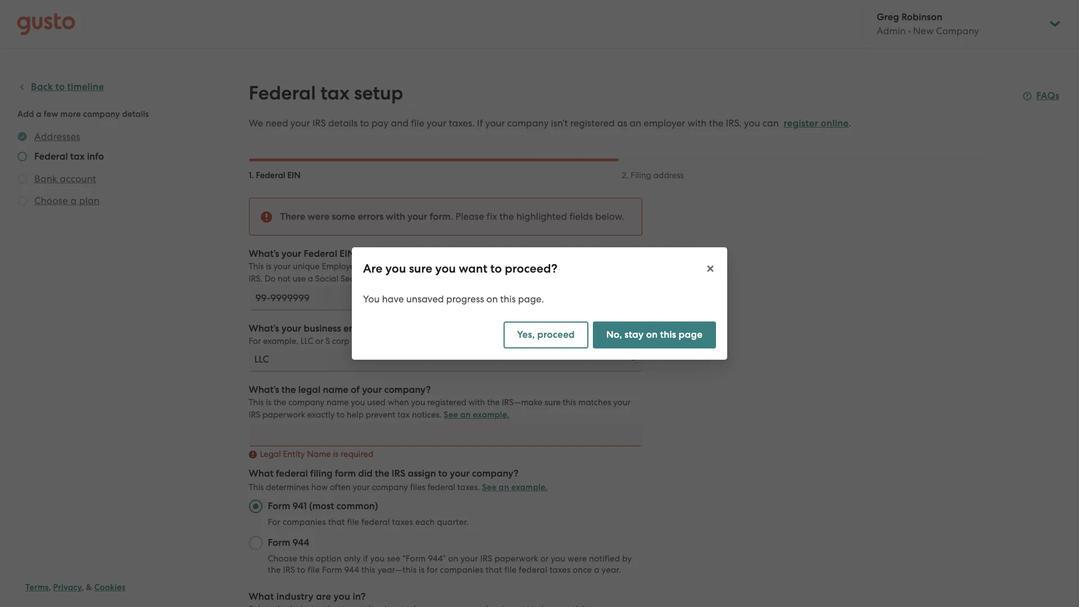 Task type: describe. For each thing, give the bounding box(es) containing it.
errors
[[358, 211, 384, 223]]

form 941 (most common) for companies that file federal taxes each quarter.
[[268, 501, 469, 528]]

legal entity name is required
[[260, 449, 374, 460]]

the inside there were some errors with your form. please fix the highlighted fields below.
[[500, 211, 514, 222]]

choose
[[268, 554, 298, 564]]

proceed
[[538, 329, 575, 341]]

each
[[416, 517, 435, 528]]

see for what's your federal ein?
[[409, 274, 424, 284]]

this left option
[[300, 554, 314, 564]]

that inside form 944 choose this option only if you see "form 944" on your irs paperwork or you were notified by the irs to file form 944 this year—this is for companies that file federal taxes once a year.
[[486, 565, 503, 575]]

the inside what federal filing form did the irs assign to your company? this determines how often your company files federal taxes. see an example.
[[375, 468, 390, 480]]

0 horizontal spatial with
[[386, 211, 406, 223]]

federal right files
[[428, 483, 456, 493]]

0 vertical spatial were
[[308, 211, 330, 223]]

form for form 944
[[268, 537, 291, 549]]

example,
[[263, 336, 299, 346]]

year.
[[602, 565, 622, 575]]

terms , privacy , & cookies
[[25, 583, 126, 593]]

only
[[344, 554, 361, 564]]

entity
[[344, 323, 370, 335]]

files
[[410, 483, 426, 493]]

year—this
[[378, 565, 417, 575]]

registered inside this is the company name you used when you registered with the irs—make sure this matches your irs paperwork exactly to help prevent tax notices.
[[428, 398, 467, 408]]

the left irs—make
[[488, 398, 500, 408]]

on inside form 944 choose this option only if you see "form 944" on your irs paperwork or you were notified by the irs to file form 944 this year—this is for companies that file federal taxes once a year.
[[448, 554, 459, 564]]

what's for what's your business entity type? for example, llc or s corp
[[249, 323, 279, 335]]

you left notified
[[551, 554, 566, 564]]

we
[[249, 118, 263, 129]]

see for what's the legal name of your company?
[[444, 410, 459, 420]]

if
[[363, 554, 368, 564]]

by inside form 944 choose this option only if you see "form 944" on your irs paperwork or you were notified by the irs to file form 944 this year—this is for companies that file federal taxes once a year.
[[623, 554, 632, 564]]

what's for what's the legal name of your company?
[[249, 384, 279, 396]]

use
[[293, 274, 306, 284]]

or inside what's your business entity type? for example, llc or s corp
[[316, 336, 324, 346]]

are you sure you want to proceed? dialog
[[352, 247, 728, 360]]

your right need
[[291, 118, 310, 129]]

or inside form 944 choose this option only if you see "form 944" on your irs paperwork or you were notified by the irs to file form 944 this year—this is for companies that file federal taxes once a year.
[[541, 554, 549, 564]]

to inside form 944 choose this option only if you see "form 944" on your irs paperwork or you were notified by the irs to file form 944 this year—this is for companies that file federal taxes once a year.
[[297, 565, 306, 575]]

once
[[573, 565, 592, 575]]

privacy
[[53, 583, 82, 593]]

industry
[[277, 591, 314, 603]]

ein?
[[340, 248, 360, 260]]

privacy link
[[53, 583, 82, 593]]

faqs button
[[1024, 89, 1060, 103]]

unsaved
[[407, 294, 444, 305]]

this is the company name you used when you registered with the irs—make sure this matches your irs paperwork exactly to help prevent tax notices.
[[249, 398, 631, 420]]

2 , from the left
[[82, 583, 84, 593]]

common)
[[337, 501, 378, 512]]

filing
[[310, 468, 333, 480]]

your inside form 944 choose this option only if you see "form 944" on your irs paperwork or you were notified by the irs to file form 944 this year—this is for companies that file federal taxes once a year.
[[461, 554, 479, 564]]

see an example. button for what's your federal ein?
[[409, 272, 475, 286]]

is inside form 944 choose this option only if you see "form 944" on your irs paperwork or you were notified by the irs to file form 944 this year—this is for companies that file federal taxes once a year.
[[419, 565, 425, 575]]

did
[[358, 468, 373, 480]]

that inside this is your unique employer identification number (ein) that was assigned to your company by the irs. do not use a social security number.
[[469, 262, 485, 272]]

you up help
[[351, 398, 365, 408]]

notices.
[[412, 410, 442, 420]]

you right if
[[371, 554, 385, 564]]

your left form.
[[408, 211, 428, 223]]

register online link
[[784, 118, 849, 129]]

your up unique
[[282, 248, 302, 260]]

to inside 'we need your irs details to pay and file your taxes. if your company isn't registered as an employer with the irs, you can register online .'
[[360, 118, 369, 129]]

(most
[[309, 501, 334, 512]]

for
[[427, 565, 438, 575]]

see inside what federal filing form did the irs assign to your company? this determines how often your company files federal taxes. see an example.
[[482, 483, 497, 493]]

taxes. inside what federal filing form did the irs assign to your company? this determines how often your company files federal taxes. see an example.
[[458, 483, 480, 493]]

this inside "button"
[[661, 329, 677, 341]]

your right and
[[427, 118, 447, 129]]

a inside form 944 choose this option only if you see "form 944" on your irs paperwork or you were notified by the irs to file form 944 this year—this is for companies that file federal taxes once a year.
[[595, 565, 600, 575]]

example. inside what federal filing form did the irs assign to your company? this determines how often your company files federal taxes. see an example.
[[512, 483, 548, 493]]

is right 'name'
[[333, 449, 339, 460]]

yes, proceed button
[[504, 322, 589, 349]]

cookies button
[[94, 581, 126, 595]]

terms link
[[25, 583, 49, 593]]

your right the if
[[486, 118, 505, 129]]

is inside this is your unique employer identification number (ein) that was assigned to your company by the irs. do not use a social security number.
[[266, 262, 272, 272]]

paperwork inside this is the company name you used when you registered with the irs—make sure this matches your irs paperwork exactly to help prevent tax notices.
[[263, 410, 305, 420]]

number
[[414, 262, 446, 272]]

are
[[363, 262, 383, 276]]

not
[[278, 274, 291, 284]]

unique
[[293, 262, 320, 272]]

sure inside dialog
[[409, 262, 433, 276]]

an inside what federal filing form did the irs assign to your company? this determines how often your company files federal taxes. see an example.
[[499, 483, 510, 493]]

your up the not
[[274, 262, 291, 272]]

what industry are you in?
[[249, 591, 366, 603]]

What's the legal name of your company? text field
[[249, 422, 643, 447]]

what federal filing form did the irs assign to your company? this determines how often your company files federal taxes. see an example.
[[249, 468, 548, 493]]

irs down 'choose'
[[283, 565, 295, 575]]

name inside this is the company name you used when you registered with the irs—make sure this matches your irs paperwork exactly to help prevent tax notices.
[[327, 398, 349, 408]]

federal tax setup
[[249, 82, 404, 105]]

form for form 941 (most common)
[[268, 501, 291, 512]]

registered inside 'we need your irs details to pay and file your taxes. if your company isn't registered as an employer with the irs, you can register online .'
[[571, 118, 615, 129]]

exactly
[[308, 410, 335, 420]]

proceed?
[[505, 262, 558, 276]]

the inside this is your unique employer identification number (ein) that was assigned to your company by the irs. do not use a social security number.
[[620, 262, 633, 272]]

llc
[[301, 336, 314, 346]]

faqs
[[1037, 90, 1060, 102]]

address
[[654, 170, 684, 181]]

the left legal
[[282, 384, 296, 396]]

as
[[618, 118, 628, 129]]

business
[[304, 323, 341, 335]]

company inside this is your unique employer identification number (ein) that was assigned to your company by the irs. do not use a social security number.
[[570, 262, 607, 272]]

this left page.
[[501, 294, 516, 305]]

assign
[[408, 468, 436, 480]]

and
[[391, 118, 409, 129]]

taxes inside form 944 choose this option only if you see "form 944" on your irs paperwork or you were notified by the irs to file form 944 this year—this is for companies that file federal taxes once a year.
[[550, 565, 571, 575]]

&
[[86, 583, 92, 593]]

with inside 'we need your irs details to pay and file your taxes. if your company isn't registered as an employer with the irs, you can register online .'
[[688, 118, 707, 129]]

to inside are you sure you want to proceed? dialog
[[491, 262, 502, 276]]

a inside this is your unique employer identification number (ein) that was assigned to your company by the irs. do not use a social security number.
[[308, 274, 313, 284]]

form.
[[430, 211, 454, 223]]

please
[[456, 211, 485, 222]]

company inside what federal filing form did the irs assign to your company? this determines how often your company files federal taxes. see an example.
[[372, 483, 408, 493]]

1 vertical spatial 944
[[345, 565, 360, 575]]

yes, proceed
[[518, 329, 575, 341]]

corp
[[332, 336, 350, 346]]

see an example. button for what's the legal name of your company?
[[444, 408, 510, 422]]

1 , from the left
[[49, 583, 51, 593]]

used
[[367, 398, 386, 408]]

we need your irs details to pay and file your taxes. if your company isn't registered as an employer with the irs, you can register online .
[[249, 118, 852, 129]]

what's your business entity type? for example, llc or s corp
[[249, 323, 397, 346]]

with inside this is the company name you used when you registered with the irs—make sure this matches your irs paperwork exactly to help prevent tax notices.
[[469, 398, 486, 408]]

944"
[[428, 554, 446, 564]]

often
[[330, 483, 351, 493]]

this inside what federal filing form did the irs assign to your company? this determines how often your company files federal taxes. see an example.
[[249, 483, 264, 493]]

required
[[341, 449, 374, 460]]

the inside 'we need your irs details to pay and file your taxes. if your company isn't registered as an employer with the irs, you can register online .'
[[710, 118, 724, 129]]

taxes inside form 941 (most common) for companies that file federal taxes each quarter.
[[392, 517, 413, 528]]

irs inside what federal filing form did the irs assign to your company? this determines how often your company files federal taxes. see an example.
[[392, 468, 406, 480]]

(ein)
[[448, 262, 467, 272]]

entity
[[283, 449, 305, 460]]

highlighted
[[517, 211, 568, 222]]

type?
[[372, 323, 397, 335]]

account menu element
[[863, 0, 1063, 48]]

file inside form 941 (most common) for companies that file federal taxes each quarter.
[[347, 517, 360, 528]]



Task type: locate. For each thing, give the bounding box(es) containing it.
legal
[[299, 384, 321, 396]]

terms
[[25, 583, 49, 593]]

1 vertical spatial companies
[[440, 565, 484, 575]]

this left determines
[[249, 483, 264, 493]]

for left example,
[[249, 336, 261, 346]]

1 vertical spatial see an example. button
[[444, 408, 510, 422]]

0 horizontal spatial by
[[609, 262, 618, 272]]

what down 'legal'
[[249, 468, 274, 480]]

setup
[[354, 82, 404, 105]]

0 horizontal spatial tax
[[321, 82, 350, 105]]

0 vertical spatial 944
[[293, 537, 310, 549]]

irs.
[[249, 274, 263, 284]]

1 horizontal spatial on
[[487, 294, 498, 305]]

what
[[249, 468, 274, 480], [249, 591, 274, 603]]

you left want
[[436, 262, 456, 276]]

0 vertical spatial companies
[[283, 517, 326, 528]]

how
[[312, 483, 328, 493]]

this is your unique employer identification number (ein) that was assigned to your company by the irs. do not use a social security number.
[[249, 262, 633, 284]]

company left isn't
[[508, 118, 549, 129]]

irs left the assign
[[392, 468, 406, 480]]

1 vertical spatial what's
[[249, 323, 279, 335]]

the right did
[[375, 468, 390, 480]]

sure inside this is the company name you used when you registered with the irs—make sure this matches your irs paperwork exactly to help prevent tax notices.
[[545, 398, 561, 408]]

0 horizontal spatial or
[[316, 336, 324, 346]]

form inside form 941 (most common) for companies that file federal taxes each quarter.
[[268, 501, 291, 512]]

a
[[308, 274, 313, 284], [595, 565, 600, 575]]

federal inside form 944 choose this option only if you see "form 944" on your irs paperwork or you were notified by the irs to file form 944 this year—this is for companies that file federal taxes once a year.
[[519, 565, 548, 575]]

in?
[[353, 591, 366, 603]]

1 vertical spatial on
[[647, 329, 658, 341]]

your up example,
[[282, 323, 302, 335]]

your down did
[[353, 483, 370, 493]]

employer
[[644, 118, 686, 129]]

with
[[688, 118, 707, 129], [386, 211, 406, 223], [469, 398, 486, 408]]

tax
[[321, 82, 350, 105], [398, 410, 410, 420]]

were left some
[[308, 211, 330, 223]]

name
[[307, 449, 331, 460]]

on
[[487, 294, 498, 305], [647, 329, 658, 341], [448, 554, 459, 564]]

what's up example,
[[249, 323, 279, 335]]

1 horizontal spatial company?
[[472, 468, 519, 480]]

1 what's from the top
[[249, 248, 279, 260]]

tax inside this is the company name you used when you registered with the irs—make sure this matches your irs paperwork exactly to help prevent tax notices.
[[398, 410, 410, 420]]

fields
[[570, 211, 593, 222]]

were inside form 944 choose this option only if you see "form 944" on your irs paperwork or you were notified by the irs to file form 944 this year—this is for companies that file federal taxes once a year.
[[568, 554, 587, 564]]

1 vertical spatial or
[[541, 554, 549, 564]]

federal
[[276, 468, 308, 480], [428, 483, 456, 493], [362, 517, 390, 528], [519, 565, 548, 575]]

for
[[249, 336, 261, 346], [268, 517, 281, 528]]

file inside 'we need your irs details to pay and file your taxes. if your company isn't registered as an employer with the irs, you can register online .'
[[411, 118, 425, 129]]

notified
[[590, 554, 621, 564]]

0 horizontal spatial ,
[[49, 583, 51, 593]]

what for what industry are you in?
[[249, 591, 274, 603]]

.
[[849, 118, 852, 129]]

"form
[[403, 554, 426, 564]]

what left industry
[[249, 591, 274, 603]]

taxes.
[[449, 118, 475, 129], [458, 483, 480, 493]]

option
[[316, 554, 342, 564]]

to right the assign
[[439, 468, 448, 480]]

the up 'legal'
[[274, 398, 286, 408]]

0 horizontal spatial see
[[409, 274, 424, 284]]

this left page on the right of the page
[[661, 329, 677, 341]]

944
[[293, 537, 310, 549], [345, 565, 360, 575]]

this up 'legal'
[[249, 398, 264, 408]]

None radio
[[249, 500, 262, 514]]

0 horizontal spatial company?
[[385, 384, 431, 396]]

0 horizontal spatial paperwork
[[263, 410, 305, 420]]

federal up unique
[[304, 248, 338, 260]]

registered
[[571, 118, 615, 129], [428, 398, 467, 408]]

1 horizontal spatial sure
[[545, 398, 561, 408]]

0 vertical spatial what
[[249, 468, 274, 480]]

1 vertical spatial taxes.
[[458, 483, 480, 493]]

social
[[315, 274, 339, 284]]

irs left details
[[313, 118, 326, 129]]

form
[[335, 468, 356, 480]]

companies
[[283, 517, 326, 528], [440, 565, 484, 575]]

by right notified
[[623, 554, 632, 564]]

taxes. up quarter.
[[458, 483, 480, 493]]

2 vertical spatial see
[[482, 483, 497, 493]]

are
[[316, 591, 331, 603]]

what's inside what's your business entity type? for example, llc or s corp
[[249, 323, 279, 335]]

your right 944" on the left of the page
[[461, 554, 479, 564]]

this for what's the legal name of your company?
[[249, 398, 264, 408]]

0 horizontal spatial companies
[[283, 517, 326, 528]]

do
[[265, 274, 276, 284]]

0 vertical spatial see
[[409, 274, 424, 284]]

form 944 choose this option only if you see "form 944" on your irs paperwork or you were notified by the irs to file form 944 this year—this is for companies that file federal taxes once a year.
[[268, 537, 632, 575]]

want
[[459, 262, 488, 276]]

1 vertical spatial a
[[595, 565, 600, 575]]

1 horizontal spatial or
[[541, 554, 549, 564]]

employer
[[322, 262, 358, 272]]

company left files
[[372, 483, 408, 493]]

by inside this is your unique employer identification number (ein) that was assigned to your company by the irs. do not use a social security number.
[[609, 262, 618, 272]]

1 horizontal spatial taxes
[[550, 565, 571, 575]]

1 vertical spatial tax
[[398, 410, 410, 420]]

is inside this is the company name you used when you registered with the irs—make sure this matches your irs paperwork exactly to help prevent tax notices.
[[266, 398, 272, 408]]

paperwork inside form 944 choose this option only if you see "form 944" on your irs paperwork or you were notified by the irs to file form 944 this year—this is for companies that file federal taxes once a year.
[[495, 554, 539, 564]]

to right want
[[491, 262, 502, 276]]

of
[[351, 384, 360, 396]]

944 up 'choose'
[[293, 537, 310, 549]]

941
[[293, 501, 307, 512]]

companies inside form 941 (most common) for companies that file federal taxes each quarter.
[[283, 517, 326, 528]]

2 vertical spatial see an example. button
[[482, 481, 548, 494]]

0 vertical spatial name
[[323, 384, 349, 396]]

to inside what federal filing form did the irs assign to your company? this determines how often your company files federal taxes. see an example.
[[439, 468, 448, 480]]

see an example. down number
[[409, 274, 475, 284]]

name down the what's the legal name of your company?
[[327, 398, 349, 408]]

name
[[323, 384, 349, 396], [327, 398, 349, 408]]

to left pay on the top of the page
[[360, 118, 369, 129]]

company
[[508, 118, 549, 129], [570, 262, 607, 272], [288, 398, 325, 408], [372, 483, 408, 493]]

federal left ein
[[256, 170, 286, 181]]

1 horizontal spatial ,
[[82, 583, 84, 593]]

0 vertical spatial that
[[469, 262, 485, 272]]

1 horizontal spatial companies
[[440, 565, 484, 575]]

1 vertical spatial see an example.
[[444, 410, 510, 420]]

companies down 944" on the left of the page
[[440, 565, 484, 575]]

0 horizontal spatial registered
[[428, 398, 467, 408]]

0 vertical spatial with
[[688, 118, 707, 129]]

was
[[487, 262, 502, 272]]

2 vertical spatial form
[[322, 565, 342, 575]]

federal up need
[[249, 82, 316, 105]]

your right the assigned at left
[[551, 262, 568, 272]]

paperwork
[[263, 410, 305, 420], [495, 554, 539, 564]]

what's the legal name of your company?
[[249, 384, 431, 396]]

1 horizontal spatial registered
[[571, 118, 615, 129]]

2 horizontal spatial with
[[688, 118, 707, 129]]

pay
[[372, 118, 389, 129]]

2 horizontal spatial that
[[486, 565, 503, 575]]

1 vertical spatial see
[[444, 410, 459, 420]]

isn't
[[551, 118, 568, 129]]

0 vertical spatial company?
[[385, 384, 431, 396]]

0 horizontal spatial were
[[308, 211, 330, 223]]

0 vertical spatial form
[[268, 501, 291, 512]]

yes,
[[518, 329, 535, 341]]

identification
[[360, 262, 412, 272]]

2 vertical spatial federal
[[304, 248, 338, 260]]

filing address
[[631, 170, 684, 181]]

a down notified
[[595, 565, 600, 575]]

0 vertical spatial registered
[[571, 118, 615, 129]]

0 vertical spatial paperwork
[[263, 410, 305, 420]]

your right matches
[[614, 398, 631, 408]]

this inside this is your unique employer identification number (ein) that was assigned to your company by the irs. do not use a social security number.
[[249, 262, 264, 272]]

, left the &
[[82, 583, 84, 593]]

0 vertical spatial on
[[487, 294, 498, 305]]

1 horizontal spatial were
[[568, 554, 587, 564]]

see an example. for what's your federal ein?
[[409, 274, 475, 284]]

what for what federal filing form did the irs assign to your company? this determines how often your company files federal taxes. see an example.
[[249, 468, 274, 480]]

1 what from the top
[[249, 468, 274, 480]]

to right the assigned at left
[[541, 262, 549, 272]]

0 horizontal spatial sure
[[409, 262, 433, 276]]

1 horizontal spatial a
[[595, 565, 600, 575]]

to left help
[[337, 410, 345, 420]]

0 vertical spatial sure
[[409, 262, 433, 276]]

irs right 944" on the left of the page
[[481, 554, 493, 564]]

there were some errors with your form. please fix the highlighted fields below.
[[280, 211, 625, 223]]

you left in?
[[334, 591, 351, 603]]

the down 'below.'
[[620, 262, 633, 272]]

see an example. up the what's the legal name of your company? text field
[[444, 410, 510, 420]]

this for what's your federal ein?
[[249, 262, 264, 272]]

None radio
[[249, 537, 262, 550]]

progress
[[447, 294, 484, 305]]

0 vertical spatial see an example.
[[409, 274, 475, 284]]

registered left as
[[571, 118, 615, 129]]

, left privacy
[[49, 583, 51, 593]]

1 vertical spatial form
[[268, 537, 291, 549]]

no,
[[607, 329, 623, 341]]

1 vertical spatial what
[[249, 591, 274, 603]]

0 horizontal spatial that
[[328, 517, 345, 528]]

irs inside 'we need your irs details to pay and file your taxes. if your company isn't registered as an employer with the irs, you can register online .'
[[313, 118, 326, 129]]

for inside form 941 (most common) for companies that file federal taxes each quarter.
[[268, 517, 281, 528]]

federal inside form 941 (most common) for companies that file federal taxes each quarter.
[[362, 517, 390, 528]]

2 vertical spatial what's
[[249, 384, 279, 396]]

1 horizontal spatial paperwork
[[495, 554, 539, 564]]

see
[[387, 554, 401, 564]]

need
[[266, 118, 288, 129]]

federal left once
[[519, 565, 548, 575]]

is up do
[[266, 262, 272, 272]]

federal down the 'common)' on the left of the page
[[362, 517, 390, 528]]

irs—make
[[502, 398, 543, 408]]

0 vertical spatial for
[[249, 336, 261, 346]]

1 horizontal spatial with
[[469, 398, 486, 408]]

legal
[[260, 449, 281, 460]]

1 vertical spatial company?
[[472, 468, 519, 480]]

page.
[[518, 294, 544, 305]]

2 vertical spatial with
[[469, 398, 486, 408]]

944 down only
[[345, 565, 360, 575]]

2 vertical spatial example.
[[512, 483, 548, 493]]

for inside what's your business entity type? for example, llc or s corp
[[249, 336, 261, 346]]

determines
[[266, 483, 309, 493]]

fix
[[487, 211, 498, 222]]

company inside this is the company name you used when you registered with the irs—make sure this matches your irs paperwork exactly to help prevent tax notices.
[[288, 398, 325, 408]]

your up the used
[[362, 384, 382, 396]]

tax up details
[[321, 82, 350, 105]]

no, stay on this page button
[[593, 322, 717, 349]]

2 horizontal spatial on
[[647, 329, 658, 341]]

1 vertical spatial that
[[328, 517, 345, 528]]

some
[[332, 211, 356, 223]]

to inside this is your unique employer identification number (ein) that was assigned to your company by the irs. do not use a social security number.
[[541, 262, 549, 272]]

you right are
[[386, 262, 406, 276]]

0 vertical spatial or
[[316, 336, 324, 346]]

with right errors
[[386, 211, 406, 223]]

0 vertical spatial tax
[[321, 82, 350, 105]]

this down if
[[362, 565, 376, 575]]

taxes. inside 'we need your irs details to pay and file your taxes. if your company isn't registered as an employer with the irs, you can register online .'
[[449, 118, 475, 129]]

1 vertical spatial registered
[[428, 398, 467, 408]]

0 vertical spatial taxes.
[[449, 118, 475, 129]]

irs up 'legal'
[[249, 410, 261, 420]]

when
[[388, 398, 409, 408]]

1 vertical spatial by
[[623, 554, 632, 564]]

the inside form 944 choose this option only if you see "form 944" on your irs paperwork or you were notified by the irs to file form 944 this year—this is for companies that file federal taxes once a year.
[[268, 565, 281, 575]]

federal for federal ein
[[256, 170, 286, 181]]

quarter.
[[437, 517, 469, 528]]

you right irs, at the top right of page
[[745, 118, 761, 129]]

were up once
[[568, 554, 587, 564]]

with up the what's the legal name of your company? text field
[[469, 398, 486, 408]]

3 this from the top
[[249, 483, 264, 493]]

stay
[[625, 329, 644, 341]]

this inside this is the company name you used when you registered with the irs—make sure this matches your irs paperwork exactly to help prevent tax notices.
[[249, 398, 264, 408]]

on right stay on the bottom of page
[[647, 329, 658, 341]]

your
[[291, 118, 310, 129], [427, 118, 447, 129], [486, 118, 505, 129], [408, 211, 428, 223], [282, 248, 302, 260], [274, 262, 291, 272], [551, 262, 568, 272], [282, 323, 302, 335], [362, 384, 382, 396], [614, 398, 631, 408], [450, 468, 470, 480], [353, 483, 370, 493], [461, 554, 479, 564]]

0 horizontal spatial 944
[[293, 537, 310, 549]]

0 vertical spatial a
[[308, 274, 313, 284]]

the down 'choose'
[[268, 565, 281, 575]]

0 vertical spatial example.
[[439, 274, 475, 284]]

2 vertical spatial that
[[486, 565, 503, 575]]

what's
[[249, 248, 279, 260], [249, 323, 279, 335], [249, 384, 279, 396]]

your inside what's your business entity type? for example, llc or s corp
[[282, 323, 302, 335]]

federal ein
[[256, 170, 301, 181]]

0 vertical spatial this
[[249, 262, 264, 272]]

1 horizontal spatial 944
[[345, 565, 360, 575]]

company inside 'we need your irs details to pay and file your taxes. if your company isn't registered as an employer with the irs, you can register online .'
[[508, 118, 549, 129]]

1 horizontal spatial tax
[[398, 410, 410, 420]]

page
[[679, 329, 703, 341]]

this inside this is the company name you used when you registered with the irs—make sure this matches your irs paperwork exactly to help prevent tax notices.
[[563, 398, 577, 408]]

irs inside this is the company name you used when you registered with the irs—make sure this matches your irs paperwork exactly to help prevent tax notices.
[[249, 410, 261, 420]]

this up irs. on the top of page
[[249, 262, 264, 272]]

0 vertical spatial federal
[[249, 82, 316, 105]]

your inside this is the company name you used when you registered with the irs—make sure this matches your irs paperwork exactly to help prevent tax notices.
[[614, 398, 631, 408]]

1 this from the top
[[249, 262, 264, 272]]

1 vertical spatial sure
[[545, 398, 561, 408]]

taxes left once
[[550, 565, 571, 575]]

0 horizontal spatial for
[[249, 336, 261, 346]]

form
[[268, 501, 291, 512], [268, 537, 291, 549], [322, 565, 342, 575]]

2 what's from the top
[[249, 323, 279, 335]]

1 vertical spatial for
[[268, 517, 281, 528]]

see an example. button
[[409, 272, 475, 286], [444, 408, 510, 422], [482, 481, 548, 494]]

federal up determines
[[276, 468, 308, 480]]

on inside "button"
[[647, 329, 658, 341]]

you inside 'we need your irs details to pay and file your taxes. if your company isn't registered as an employer with the irs, you can register online .'
[[745, 118, 761, 129]]

taxes. left the if
[[449, 118, 475, 129]]

what inside what federal filing form did the irs assign to your company? this determines how often your company files federal taxes. see an example.
[[249, 468, 274, 480]]

you up notices.
[[411, 398, 426, 408]]

irs,
[[726, 118, 742, 129]]

company down legal
[[288, 398, 325, 408]]

can
[[763, 118, 779, 129]]

a right use
[[308, 274, 313, 284]]

3 what's from the top
[[249, 384, 279, 396]]

companies down 941
[[283, 517, 326, 528]]

0 horizontal spatial taxes
[[392, 517, 413, 528]]

1 vertical spatial paperwork
[[495, 554, 539, 564]]

example. for what's the legal name of your company?
[[473, 410, 510, 420]]

companies inside form 944 choose this option only if you see "form 944" on your irs paperwork or you were notified by the irs to file form 944 this year—this is for companies that file federal taxes once a year.
[[440, 565, 484, 575]]

is up 'legal'
[[266, 398, 272, 408]]

2 this from the top
[[249, 398, 264, 408]]

registered up notices.
[[428, 398, 467, 408]]

filing
[[631, 170, 652, 181]]

what's for what's your federal ein?
[[249, 248, 279, 260]]

the right fix
[[500, 211, 514, 222]]

0 vertical spatial see an example. button
[[409, 272, 475, 286]]

1 vertical spatial federal
[[256, 170, 286, 181]]

for down determines
[[268, 517, 281, 528]]

what's up do
[[249, 248, 279, 260]]

0 horizontal spatial on
[[448, 554, 459, 564]]

see an example. for what's the legal name of your company?
[[444, 410, 510, 420]]

2 vertical spatial this
[[249, 483, 264, 493]]

form down determines
[[268, 501, 291, 512]]

to down 'choose'
[[297, 565, 306, 575]]

the left irs, at the top right of page
[[710, 118, 724, 129]]

by
[[609, 262, 618, 272], [623, 554, 632, 564]]

on right 944" on the left of the page
[[448, 554, 459, 564]]

What's your Federal EIN? text field
[[249, 286, 643, 310]]

company? inside what federal filing form did the irs assign to your company? this determines how often your company files federal taxes. see an example.
[[472, 468, 519, 480]]

1 vertical spatial example.
[[473, 410, 510, 420]]

there
[[280, 211, 306, 223]]

federal for federal tax setup
[[249, 82, 316, 105]]

1 vertical spatial this
[[249, 398, 264, 408]]

1 vertical spatial taxes
[[550, 565, 571, 575]]

2 what from the top
[[249, 591, 274, 603]]

this left matches
[[563, 398, 577, 408]]

sure
[[409, 262, 433, 276], [545, 398, 561, 408]]

1 vertical spatial name
[[327, 398, 349, 408]]

cookies
[[94, 583, 126, 593]]

home image
[[17, 13, 75, 35]]

taxes left each
[[392, 517, 413, 528]]

name left of
[[323, 384, 349, 396]]

0 vertical spatial what's
[[249, 248, 279, 260]]

0 vertical spatial taxes
[[392, 517, 413, 528]]

form up 'choose'
[[268, 537, 291, 549]]

0 vertical spatial by
[[609, 262, 618, 272]]

ein
[[288, 170, 301, 181]]

online
[[821, 118, 849, 129]]

1 horizontal spatial see
[[444, 410, 459, 420]]

have
[[382, 294, 404, 305]]

example. for what's your federal ein?
[[439, 274, 475, 284]]

what's left legal
[[249, 384, 279, 396]]

an inside 'we need your irs details to pay and file your taxes. if your company isn't registered as an employer with the irs, you can register online .'
[[630, 118, 642, 129]]

,
[[49, 583, 51, 593], [82, 583, 84, 593]]

sure right irs—make
[[545, 398, 561, 408]]

on right progress
[[487, 294, 498, 305]]

your right the assign
[[450, 468, 470, 480]]

2 vertical spatial on
[[448, 554, 459, 564]]

form down option
[[322, 565, 342, 575]]

number.
[[374, 274, 407, 284]]

register
[[784, 118, 819, 129]]

by down 'below.'
[[609, 262, 618, 272]]

1 horizontal spatial for
[[268, 517, 281, 528]]

1 horizontal spatial that
[[469, 262, 485, 272]]

that inside form 941 (most common) for companies that file federal taxes each quarter.
[[328, 517, 345, 528]]

0 horizontal spatial a
[[308, 274, 313, 284]]

company down fields
[[570, 262, 607, 272]]

file
[[411, 118, 425, 129], [347, 517, 360, 528], [308, 565, 320, 575], [505, 565, 517, 575]]

to inside this is the company name you used when you registered with the irs—make sure this matches your irs paperwork exactly to help prevent tax notices.
[[337, 410, 345, 420]]

prevent
[[366, 410, 396, 420]]



Task type: vqa. For each thing, say whether or not it's contained in the screenshot.
paperwork to the bottom
yes



